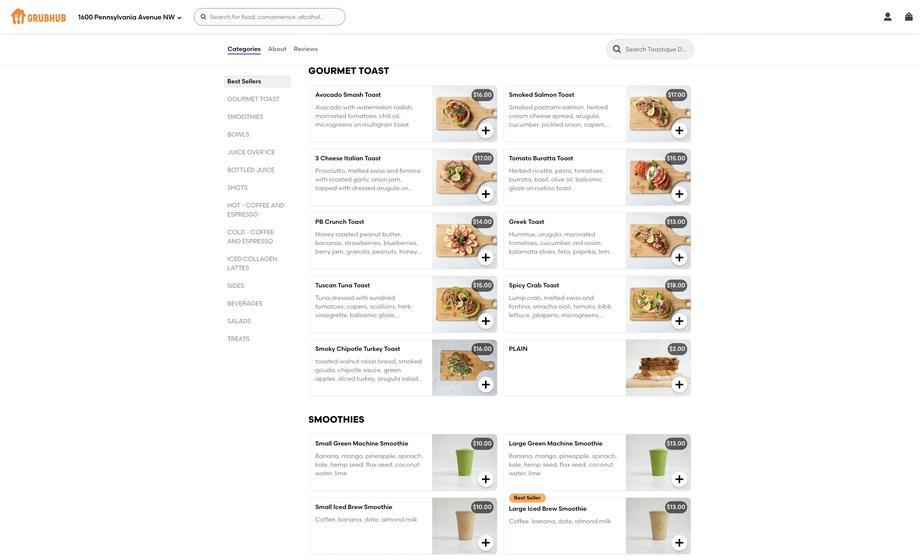 Task type: describe. For each thing, give the bounding box(es) containing it.
herbed ricotta, pesto, tomatoes, burrata, basil, olive oil, balsamic glaze on rustico toast
[[509, 167, 604, 192]]

kalamata
[[509, 248, 538, 256]]

best seller
[[514, 495, 541, 501]]

large iced brew smoothie
[[509, 506, 587, 513]]

honey roasted peanut butter, bananas, strawberries, blueberries, berry jam, granola, peanuts, honey drizzle, mint on walnut raisin toast
[[315, 231, 418, 264]]

watermelon
[[357, 104, 392, 111]]

beverages tab
[[227, 299, 288, 308]]

$10.00 for coffee, banana, date, almond milk
[[473, 504, 492, 511]]

smoky
[[315, 346, 335, 353]]

avocado for avocado with watermelon radish, marinated tomatoes, chili oil, microgreens on multigrain toast
[[315, 104, 342, 111]]

Search Toastique Dupont Circle search field
[[625, 45, 691, 54]]

smoked salmon toast
[[509, 91, 574, 99]]

cheese
[[320, 155, 343, 162]]

$17.00 for prosciutto, melted swiss and fontina with roasted garlic onion jam, topped with dressed arugula on jalapeno cheddar toast
[[474, 155, 492, 162]]

svg image for large green machine smoothie
[[674, 474, 685, 485]]

coffee, for large
[[509, 518, 530, 525]]

$14.00
[[473, 218, 492, 226]]

hot - coffee and espresso
[[227, 202, 284, 218]]

green for large
[[528, 440, 546, 448]]

smoked for smoked salmon toast
[[509, 91, 533, 99]]

smoothie for small green machine smoothie
[[380, 440, 408, 448]]

lime for large
[[529, 470, 541, 477]]

salmon
[[535, 91, 557, 99]]

svg image for greek toast
[[674, 253, 685, 263]]

crab,
[[527, 294, 543, 302]]

lump
[[509, 294, 526, 302]]

smoothie for large iced brew smoothie
[[559, 506, 587, 513]]

svg image for tomato buratta toast
[[674, 189, 685, 199]]

olive
[[551, 176, 565, 183]]

toast for spicy crab toast
[[543, 282, 559, 289]]

main navigation navigation
[[0, 0, 921, 34]]

1 seed, from the left
[[349, 461, 365, 469]]

banana, for large
[[509, 452, 534, 460]]

pastrami
[[534, 104, 561, 111]]

small iced brew smoothie
[[315, 504, 393, 511]]

smoothies tab
[[227, 112, 288, 121]]

seasoning,
[[529, 130, 560, 137]]

coffee, banana, date, almond milk for small iced brew smoothie
[[315, 516, 418, 523]]

burrata,
[[509, 176, 533, 183]]

toasty
[[509, 130, 527, 137]]

reviews button
[[293, 34, 318, 65]]

toast up hummus,
[[528, 218, 544, 226]]

tomato
[[509, 155, 532, 162]]

marinated inside hummus, arugula, marinated tomatoes, cucumber, red onion, kalamata olives, feta, paprika, lemon wedge on rustico toast
[[564, 231, 595, 238]]

pb
[[315, 218, 323, 226]]

walnut inside honey roasted peanut butter, bananas, strawberries, blueberries, berry jam, granola, peanuts, honey drizzle, mint on walnut raisin toast
[[360, 257, 380, 264]]

over
[[247, 149, 263, 156]]

3 $13.00 from the top
[[667, 504, 685, 511]]

and inside lump crab, melted swiss and fontina, sriracha aioli, tomato, bibb lettuce, jalapeno, microgreens, lemon twish on rustico toast
[[582, 294, 594, 302]]

honey
[[315, 231, 334, 238]]

dressed
[[352, 185, 375, 192]]

brew for small
[[348, 504, 363, 511]]

capers,
[[584, 121, 606, 128]]

treats
[[227, 335, 249, 343]]

best sellers tab
[[227, 77, 288, 86]]

1 horizontal spatial gourmet toast
[[308, 65, 389, 76]]

avocado smash toast image
[[432, 86, 497, 142]]

small iced brew smoothie image
[[432, 498, 497, 554]]

salmon,
[[562, 104, 585, 111]]

pineapple, for large green machine smoothie
[[559, 452, 591, 460]]

cream
[[509, 112, 528, 120]]

fontina,
[[509, 303, 531, 310]]

roasted inside honey roasted peanut butter, bananas, strawberries, blueberries, berry jam, granola, peanuts, honey drizzle, mint on walnut raisin toast
[[336, 231, 358, 238]]

3 seed, from the left
[[543, 461, 558, 469]]

$15.00 for tomato buratta toast
[[667, 155, 685, 162]]

banana, for small
[[338, 516, 363, 523]]

wedge inside hummus, arugula, marinated tomatoes, cucumber, red onion, kalamata olives, feta, paprika, lemon wedge on rustico toast
[[509, 257, 529, 264]]

small green machine smoothie
[[315, 440, 408, 448]]

tomatoes, inside avocado with watermelon radish, marinated tomatoes, chili oil, microgreens on multigrain toast
[[348, 112, 378, 120]]

balsamic
[[576, 176, 603, 183]]

garlic
[[353, 176, 370, 183]]

hemp for small
[[331, 461, 348, 469]]

arugula, inside smoked pastrami salmon, herbed cream cheese spread, arugula, cucumber, pickled onion, capers, toasty seasoning, microgreens, lemon wedge on sourdough toast
[[576, 112, 600, 120]]

iced for small
[[333, 504, 347, 511]]

$13.00 for hummus, arugula, marinated tomatoes, cucumber, red onion, kalamata olives, feta, paprika, lemon wedge on rustico toast
[[667, 218, 685, 226]]

kale, for large
[[509, 461, 523, 469]]

pb crunch toast image
[[432, 213, 497, 269]]

mint
[[337, 257, 350, 264]]

pineapple, for small green machine smoothie
[[366, 452, 397, 460]]

aioli,
[[558, 303, 572, 310]]

toast for smoked salmon toast
[[558, 91, 574, 99]]

svg image for avocado smash toast
[[481, 126, 491, 136]]

almond for large iced brew smoothie
[[575, 518, 598, 525]]

avocado smash toast
[[315, 91, 381, 99]]

avocado with watermelon radish, marinated tomatoes, chili oil, microgreens on multigrain toast
[[315, 104, 413, 128]]

coffee, banana, date, almond milk for large iced brew smoothie
[[509, 518, 611, 525]]

4 seed, from the left
[[572, 461, 588, 469]]

water, for large
[[509, 470, 527, 477]]

turkey
[[364, 346, 383, 353]]

on inside honey roasted peanut butter, bananas, strawberries, blueberries, berry jam, granola, peanuts, honey drizzle, mint on walnut raisin toast
[[351, 257, 359, 264]]

apples,
[[315, 375, 337, 383]]

tuscan tuna toast
[[315, 282, 370, 289]]

marinated inside avocado with watermelon radish, marinated tomatoes, chili oil, microgreens on multigrain toast
[[315, 112, 346, 120]]

3 cheese italian toast image
[[432, 149, 497, 206]]

$18.00
[[667, 282, 685, 289]]

spinach, for large green machine smoothie
[[592, 452, 617, 460]]

walnuts,
[[340, 384, 364, 391]]

1 horizontal spatial gourmet
[[308, 65, 357, 76]]

avenue
[[138, 13, 162, 21]]

olives,
[[539, 248, 557, 256]]

tuscan
[[315, 282, 337, 289]]

red
[[573, 239, 583, 247]]

iced for large
[[528, 506, 541, 513]]

categories
[[228, 45, 261, 53]]

iced collagen lattes tab
[[227, 255, 288, 273]]

raisin inside honey roasted peanut butter, bananas, strawberries, blueberries, berry jam, granola, peanuts, honey drizzle, mint on walnut raisin toast
[[382, 257, 397, 264]]

green
[[384, 367, 401, 374]]

avocado for avocado smash toast
[[315, 91, 342, 99]]

about
[[268, 45, 286, 53]]

svg image for tuscan tuna toast
[[481, 316, 491, 327]]

melted inside the prosciutto, melted swiss and fontina with roasted garlic onion jam, topped with dressed arugula on jalapeno cheddar toast
[[348, 167, 369, 175]]

tomato,
[[574, 303, 597, 310]]

wedge inside smoked pastrami salmon, herbed cream cheese spread, arugula, cucumber, pickled onion, capers, toasty seasoning, microgreens, lemon wedge on sourdough toast
[[529, 139, 549, 146]]

brew for large
[[542, 506, 557, 513]]

bottled juice tab
[[227, 166, 288, 175]]

pesto,
[[555, 167, 573, 175]]

cheese
[[530, 112, 551, 120]]

water, for small
[[315, 470, 333, 477]]

toast for tomato buratta toast
[[557, 155, 573, 162]]

machine for large
[[547, 440, 573, 448]]

small green machine smoothie image
[[432, 435, 497, 491]]

granola,
[[346, 248, 371, 256]]

plain image
[[626, 340, 691, 396]]

roasted inside the prosciutto, melted swiss and fontina with roasted garlic onion jam, topped with dressed arugula on jalapeno cheddar toast
[[329, 176, 352, 183]]

large green machine smoothie image
[[626, 435, 691, 491]]

on inside lump crab, melted swiss and fontina, sriracha aioli, tomato, bibb lettuce, jalapeno, microgreens, lemon twish on rustico toast
[[545, 321, 553, 328]]

turkey,
[[357, 375, 376, 383]]

flax for large green machine smoothie
[[560, 461, 570, 469]]

prosciutto,
[[315, 167, 347, 175]]

coffee, inside button
[[315, 12, 336, 19]]

on inside hummus, arugula, marinated tomatoes, cucumber, red onion, kalamata olives, feta, paprika, lemon wedge on rustico toast
[[531, 257, 538, 264]]

1600 pennsylvania avenue nw
[[78, 13, 175, 21]]

greek
[[509, 218, 527, 226]]

with inside toasted walnut raisin bread, smoked gouda, chipotle sauce, green apples, sliced turkey, arugula salad, toasted walnuts, topped with microgreens
[[388, 384, 401, 391]]

spicy
[[509, 282, 525, 289]]

lemon inside hummus, arugula, marinated tomatoes, cucumber, red onion, kalamata olives, feta, paprika, lemon wedge on rustico toast
[[599, 248, 617, 256]]

seller
[[527, 495, 541, 501]]

$16.00 for toasted walnut raisin bread, smoked gouda, chipotle sauce, green apples, sliced turkey, arugula salad, toasted walnuts, topped with microgreens
[[473, 346, 492, 353]]

jalapeno,
[[533, 312, 560, 319]]

flax for small green machine smoothie
[[366, 461, 377, 469]]

toast up bread,
[[384, 346, 400, 353]]

on inside the prosciutto, melted swiss and fontina with roasted garlic onion jam, topped with dressed arugula on jalapeno cheddar toast
[[401, 185, 409, 192]]

jam, inside the prosciutto, melted swiss and fontina with roasted garlic onion jam, topped with dressed arugula on jalapeno cheddar toast
[[389, 176, 402, 183]]

spicy crab toast image
[[626, 276, 691, 333]]

coffee for cold
[[250, 229, 274, 236]]

spread,
[[552, 112, 574, 120]]

bottled juice
[[227, 166, 274, 174]]

toast inside hummus, arugula, marinated tomatoes, cucumber, red onion, kalamata olives, feta, paprika, lemon wedge on rustico toast
[[561, 257, 576, 264]]

best for best sellers
[[227, 78, 240, 85]]

smoky chipotle turkey toast
[[315, 346, 400, 353]]

0 vertical spatial toast
[[359, 65, 389, 76]]

$13.00 for banana, mango, pineapple, spinach, kale, hemp seed, flax seed, coconut water, lime
[[667, 440, 685, 448]]

glaze
[[509, 185, 525, 192]]

tomatoes, for $17.00
[[575, 167, 604, 175]]

microgreens, inside lump crab, melted swiss and fontina, sriracha aioli, tomato, bibb lettuce, jalapeno, microgreens, lemon twish on rustico toast
[[562, 312, 600, 319]]

with down prosciutto,
[[315, 176, 328, 183]]

banana, for large
[[532, 518, 557, 525]]

drizzle,
[[315, 257, 335, 264]]

- for cold
[[246, 229, 249, 236]]

gourmet inside tab
[[227, 96, 258, 103]]

with inside avocado with watermelon radish, marinated tomatoes, chili oil, microgreens on multigrain toast
[[343, 104, 355, 111]]

sliced
[[338, 375, 355, 383]]

berry
[[315, 248, 331, 256]]

toast inside herbed ricotta, pesto, tomatoes, burrata, basil, olive oil, balsamic glaze on rustico toast
[[556, 185, 572, 192]]

microgreens, inside smoked pastrami salmon, herbed cream cheese spread, arugula, cucumber, pickled onion, capers, toasty seasoning, microgreens, lemon wedge on sourdough toast
[[562, 130, 600, 137]]

- for hot
[[242, 202, 244, 209]]

coconut for large green machine smoothie
[[589, 461, 613, 469]]

arugula inside toasted walnut raisin bread, smoked gouda, chipotle sauce, green apples, sliced turkey, arugula salad, toasted walnuts, topped with microgreens
[[378, 375, 400, 383]]

tomato buratta toast
[[509, 155, 573, 162]]

hot
[[227, 202, 240, 209]]

basil,
[[534, 176, 550, 183]]

juice inside tab
[[227, 149, 246, 156]]

chipotle
[[337, 346, 362, 353]]

best sellers
[[227, 78, 261, 85]]

rustico inside hummus, arugula, marinated tomatoes, cucumber, red onion, kalamata olives, feta, paprika, lemon wedge on rustico toast
[[539, 257, 559, 264]]

coffee for hot
[[246, 202, 269, 209]]

small for small iced brew smoothie
[[315, 504, 332, 511]]

with up cheddar at the left of page
[[338, 185, 351, 192]]

on inside avocado with watermelon radish, marinated tomatoes, chili oil, microgreens on multigrain toast
[[354, 121, 361, 128]]

coffee, banana, date, almond milk inside coffee, banana, date, almond milk button
[[315, 12, 417, 19]]

topped inside the prosciutto, melted swiss and fontina with roasted garlic onion jam, topped with dressed arugula on jalapeno cheddar toast
[[315, 185, 337, 192]]

banana, mango, pineapple, spinach, kale, hemp seed, flax seed, coconut water, lime for large
[[509, 452, 617, 477]]

smoothies inside "smoothies" tab
[[227, 113, 263, 121]]

bowls tab
[[227, 130, 288, 139]]



Task type: vqa. For each thing, say whether or not it's contained in the screenshot.
cilantro, within , guacamole, micro cilantro, house-made tortilla chips
no



Task type: locate. For each thing, give the bounding box(es) containing it.
toast inside the prosciutto, melted swiss and fontina with roasted garlic onion jam, topped with dressed arugula on jalapeno cheddar toast
[[369, 193, 384, 201]]

0 horizontal spatial coconut
[[395, 461, 420, 469]]

gourmet down best sellers
[[227, 96, 258, 103]]

2 vertical spatial $13.00
[[667, 504, 685, 511]]

1 vertical spatial toast
[[260, 96, 280, 103]]

0 horizontal spatial hemp
[[331, 461, 348, 469]]

date, inside button
[[364, 12, 379, 19]]

oil, down radish, in the left of the page
[[392, 112, 401, 120]]

smoothies up bowls
[[227, 113, 263, 121]]

0 vertical spatial jam,
[[389, 176, 402, 183]]

roasted down prosciutto,
[[329, 176, 352, 183]]

mango, for small
[[342, 452, 364, 460]]

on left multigrain
[[354, 121, 361, 128]]

plain
[[509, 346, 528, 353]]

svg image for small iced brew smoothie
[[481, 538, 491, 548]]

on down fontina
[[401, 185, 409, 192]]

butter,
[[382, 231, 402, 238]]

1 vertical spatial microgreens,
[[562, 312, 600, 319]]

swiss up the onion
[[370, 167, 385, 175]]

toasted walnut raisin bread, smoked gouda, chipotle sauce, green apples, sliced turkey, arugula salad, toasted walnuts, topped with microgreens
[[315, 358, 422, 400]]

1 vertical spatial and
[[227, 238, 241, 245]]

mango, for large
[[535, 452, 558, 460]]

0 vertical spatial $17.00
[[668, 91, 685, 99]]

milk for large iced brew smoothie
[[599, 518, 611, 525]]

walnut inside toasted walnut raisin bread, smoked gouda, chipotle sauce, green apples, sliced turkey, arugula salad, toasted walnuts, topped with microgreens
[[340, 358, 359, 365]]

0 vertical spatial $10.00
[[473, 440, 492, 448]]

cucumber, up olives,
[[540, 239, 572, 247]]

avocado inside avocado with watermelon radish, marinated tomatoes, chili oil, microgreens on multigrain toast
[[315, 104, 342, 111]]

machine
[[353, 440, 379, 448], [547, 440, 573, 448]]

2 large from the top
[[509, 506, 526, 513]]

mango, down small green machine smoothie
[[342, 452, 364, 460]]

on down seasoning,
[[550, 139, 558, 146]]

Search for food, convenience, alcohol... search field
[[194, 8, 345, 26]]

0 vertical spatial raisin
[[382, 257, 397, 264]]

0 vertical spatial best
[[227, 78, 240, 85]]

1 horizontal spatial juice
[[256, 166, 274, 174]]

smoothie for large green machine smoothie
[[575, 440, 603, 448]]

espresso for cold
[[242, 238, 273, 245]]

toast
[[365, 91, 381, 99], [558, 91, 574, 99], [365, 155, 381, 162], [557, 155, 573, 162], [348, 218, 364, 226], [528, 218, 544, 226], [354, 282, 370, 289], [543, 282, 559, 289], [384, 346, 400, 353]]

0 horizontal spatial onion,
[[565, 121, 583, 128]]

best inside tab
[[227, 78, 240, 85]]

rustico down the basil,
[[535, 185, 555, 192]]

0 vertical spatial onion,
[[565, 121, 583, 128]]

1 horizontal spatial water,
[[509, 470, 527, 477]]

spinach, for small green machine smoothie
[[399, 452, 423, 460]]

1 lime from the left
[[335, 470, 347, 477]]

toast down the feta, on the right top of page
[[561, 257, 576, 264]]

walnut down granola,
[[360, 257, 380, 264]]

juice down ice
[[256, 166, 274, 174]]

2 spinach, from the left
[[592, 452, 617, 460]]

0 horizontal spatial jam,
[[332, 248, 345, 256]]

1 vertical spatial $15.00
[[473, 282, 492, 289]]

1 vertical spatial $16.00
[[473, 346, 492, 353]]

cold - coffee and espresso tab
[[227, 228, 288, 246]]

0 horizontal spatial tomatoes,
[[348, 112, 378, 120]]

and down cold at the top of the page
[[227, 238, 241, 245]]

jam, up mint at the left
[[332, 248, 345, 256]]

1 hemp from the left
[[331, 461, 348, 469]]

banana, mango, pineapple, spinach, kale, hemp seed, flax seed, coconut water, lime down small green machine smoothie
[[315, 452, 423, 477]]

milk for small iced brew smoothie
[[406, 516, 418, 523]]

swiss inside lump crab, melted swiss and fontina, sriracha aioli, tomato, bibb lettuce, jalapeno, microgreens, lemon twish on rustico toast
[[566, 294, 581, 302]]

1 $10.00 from the top
[[473, 440, 492, 448]]

0 vertical spatial smoothies
[[227, 113, 263, 121]]

oil, inside avocado with watermelon radish, marinated tomatoes, chili oil, microgreens on multigrain toast
[[392, 112, 401, 120]]

tuscan tuna toast image
[[432, 276, 497, 333]]

and up the onion
[[387, 167, 398, 175]]

1 vertical spatial gourmet toast
[[227, 96, 280, 103]]

nw
[[163, 13, 175, 21]]

toast down tomato,
[[576, 321, 591, 328]]

lemon down toasty on the right top
[[509, 139, 527, 146]]

date, for small iced brew smoothie
[[365, 516, 380, 523]]

0 horizontal spatial oil,
[[392, 112, 401, 120]]

toast
[[359, 65, 389, 76], [260, 96, 280, 103]]

on down kalamata at top
[[531, 257, 538, 264]]

2 microgreens from the top
[[315, 393, 352, 400]]

melted inside lump crab, melted swiss and fontina, sriracha aioli, tomato, bibb lettuce, jalapeno, microgreens, lemon twish on rustico toast
[[544, 294, 565, 302]]

coffee, banana, date, almond milk button
[[309, 0, 498, 49]]

toast up the watermelon
[[365, 91, 381, 99]]

chili
[[379, 112, 391, 120]]

topped down 'turkey,'
[[365, 384, 387, 391]]

swiss up aioli,
[[566, 294, 581, 302]]

2 coconut from the left
[[589, 461, 613, 469]]

avocado down avocado smash toast
[[315, 104, 342, 111]]

- inside hot - coffee and espresso
[[242, 202, 244, 209]]

toast up "smoothies" tab
[[260, 96, 280, 103]]

toast for avocado smash toast
[[365, 91, 381, 99]]

flax down large green machine smoothie
[[560, 461, 570, 469]]

sides
[[227, 282, 244, 290]]

topped up 'jalapeno'
[[315, 185, 337, 192]]

raisin up sauce,
[[361, 358, 377, 365]]

large green machine smoothie
[[509, 440, 603, 448]]

- inside the cold - coffee and espresso
[[246, 229, 249, 236]]

1 green from the left
[[333, 440, 352, 448]]

$15.00
[[667, 155, 685, 162], [473, 282, 492, 289]]

toast inside avocado with watermelon radish, marinated tomatoes, chili oil, microgreens on multigrain toast
[[394, 121, 409, 128]]

banana, for small
[[315, 452, 340, 460]]

gourmet toast inside tab
[[227, 96, 280, 103]]

lemon right paprika,
[[599, 248, 617, 256]]

smoked for smoked pastrami salmon, herbed cream cheese spread, arugula, cucumber, pickled onion, capers, toasty seasoning, microgreens, lemon wedge on sourdough toast
[[509, 104, 533, 111]]

coffee, up reviews
[[315, 12, 336, 19]]

bread,
[[378, 358, 397, 365]]

mango, down large green machine smoothie
[[535, 452, 558, 460]]

roasted down "pb crunch toast"
[[336, 231, 358, 238]]

microgreens down avocado smash toast
[[315, 121, 352, 128]]

avocado left smash
[[315, 91, 342, 99]]

small for small green machine smoothie
[[315, 440, 332, 448]]

tomatoes, inside hummus, arugula, marinated tomatoes, cucumber, red onion, kalamata olives, feta, paprika, lemon wedge on rustico toast
[[509, 239, 539, 247]]

toast down capers,
[[592, 139, 607, 146]]

toast
[[394, 121, 409, 128], [592, 139, 607, 146], [556, 185, 572, 192], [369, 193, 384, 201], [399, 257, 414, 264], [561, 257, 576, 264], [576, 321, 591, 328]]

oil, for pesto,
[[566, 176, 574, 183]]

ricotta,
[[533, 167, 554, 175]]

2 pineapple, from the left
[[559, 452, 591, 460]]

large for large iced brew smoothie
[[509, 506, 526, 513]]

arugula, up olives,
[[538, 231, 563, 238]]

and
[[387, 167, 398, 175], [582, 294, 594, 302]]

0 vertical spatial topped
[[315, 185, 337, 192]]

greek toast
[[509, 218, 544, 226]]

1 horizontal spatial swiss
[[566, 294, 581, 302]]

lime up seller
[[529, 470, 541, 477]]

1 banana, mango, pineapple, spinach, kale, hemp seed, flax seed, coconut water, lime from the left
[[315, 452, 423, 477]]

-
[[242, 202, 244, 209], [246, 229, 249, 236]]

0 vertical spatial melted
[[348, 167, 369, 175]]

rustico down aioli,
[[554, 321, 574, 328]]

1 vertical spatial topped
[[365, 384, 387, 391]]

fontina
[[400, 167, 421, 175]]

hemp down small green machine smoothie
[[331, 461, 348, 469]]

kale, for small
[[315, 461, 329, 469]]

and down shots tab
[[271, 202, 284, 209]]

onion,
[[565, 121, 583, 128], [584, 239, 602, 247]]

espresso up collagen
[[242, 238, 273, 245]]

0 vertical spatial toasted
[[315, 358, 338, 365]]

smoky chipotle turkey toast image
[[432, 340, 497, 396]]

2 machine from the left
[[547, 440, 573, 448]]

rustico down olives,
[[539, 257, 559, 264]]

and up tomato,
[[582, 294, 594, 302]]

2 hemp from the left
[[524, 461, 541, 469]]

0 vertical spatial arugula
[[377, 185, 400, 192]]

coffee inside the cold - coffee and espresso
[[250, 229, 274, 236]]

topped
[[315, 185, 337, 192], [365, 384, 387, 391]]

2 smoked from the top
[[509, 104, 533, 111]]

arugula down the onion
[[377, 185, 400, 192]]

$13.00
[[667, 218, 685, 226], [667, 440, 685, 448], [667, 504, 685, 511]]

0 vertical spatial coffee
[[246, 202, 269, 209]]

sellers
[[242, 78, 261, 85]]

0 vertical spatial lemon
[[509, 139, 527, 146]]

lemon down lettuce,
[[509, 321, 527, 328]]

smash
[[343, 91, 363, 99]]

2 $10.00 from the top
[[473, 504, 492, 511]]

cheddar
[[343, 193, 368, 201]]

1 kale, from the left
[[315, 461, 329, 469]]

lime for small
[[335, 470, 347, 477]]

and for hot - coffee and espresso
[[271, 202, 284, 209]]

0 vertical spatial large iced brew smoothie image
[[433, 0, 498, 49]]

0 vertical spatial small
[[315, 440, 332, 448]]

cucumber, inside hummus, arugula, marinated tomatoes, cucumber, red onion, kalamata olives, feta, paprika, lemon wedge on rustico toast
[[540, 239, 572, 247]]

on inside herbed ricotta, pesto, tomatoes, burrata, basil, olive oil, balsamic glaze on rustico toast
[[526, 185, 534, 192]]

0 horizontal spatial melted
[[348, 167, 369, 175]]

toast inside smoked pastrami salmon, herbed cream cheese spread, arugula, cucumber, pickled onion, capers, toasty seasoning, microgreens, lemon wedge on sourdough toast
[[592, 139, 607, 146]]

cucumber, down the cream
[[509, 121, 540, 128]]

collagen
[[243, 256, 277, 263]]

iced collagen lattes
[[227, 256, 277, 272]]

1 horizontal spatial hemp
[[524, 461, 541, 469]]

walnut up chipotle
[[340, 358, 359, 365]]

1 avocado from the top
[[315, 91, 342, 99]]

on down jalapeno,
[[545, 321, 553, 328]]

toast inside tab
[[260, 96, 280, 103]]

with down avocado smash toast
[[343, 104, 355, 111]]

0 horizontal spatial and
[[227, 238, 241, 245]]

svg image for spicy crab toast
[[674, 316, 685, 327]]

hot - coffee and espresso tab
[[227, 201, 288, 219]]

0 horizontal spatial gourmet
[[227, 96, 258, 103]]

2 $16.00 from the top
[[473, 346, 492, 353]]

2 flax from the left
[[560, 461, 570, 469]]

jam, inside honey roasted peanut butter, bananas, strawberries, blueberries, berry jam, granola, peanuts, honey drizzle, mint on walnut raisin toast
[[332, 248, 345, 256]]

tomatoes, inside herbed ricotta, pesto, tomatoes, burrata, basil, olive oil, balsamic glaze on rustico toast
[[575, 167, 604, 175]]

toast up smash
[[359, 65, 389, 76]]

coffee
[[246, 202, 269, 209], [250, 229, 274, 236]]

lemon inside smoked pastrami salmon, herbed cream cheese spread, arugula, cucumber, pickled onion, capers, toasty seasoning, microgreens, lemon wedge on sourdough toast
[[509, 139, 527, 146]]

0 vertical spatial avocado
[[315, 91, 342, 99]]

juice over ice
[[227, 149, 275, 156]]

large iced brew smoothie image
[[433, 0, 498, 49], [626, 498, 691, 554]]

herbed
[[509, 167, 531, 175]]

tomato buratta toast image
[[626, 149, 691, 206]]

radish,
[[394, 104, 413, 111]]

melted up the sriracha at the right bottom of page
[[544, 294, 565, 302]]

1 vertical spatial smoothies
[[308, 414, 364, 425]]

svg image for smoky chipotle turkey toast
[[481, 380, 491, 390]]

1 coconut from the left
[[395, 461, 420, 469]]

1 vertical spatial smoked
[[509, 104, 533, 111]]

1 flax from the left
[[366, 461, 377, 469]]

melted
[[348, 167, 369, 175], [544, 294, 565, 302]]

best for best seller
[[514, 495, 525, 501]]

tomatoes, up balsamic
[[575, 167, 604, 175]]

coffee,
[[315, 12, 336, 19], [315, 516, 337, 523], [509, 518, 530, 525]]

0 horizontal spatial brew
[[348, 504, 363, 511]]

1 horizontal spatial walnut
[[360, 257, 380, 264]]

best left sellers at the top left
[[227, 78, 240, 85]]

gourmet up avocado smash toast
[[308, 65, 357, 76]]

smoked
[[399, 358, 422, 365]]

crunch
[[325, 218, 347, 226]]

2 avocado from the top
[[315, 104, 342, 111]]

oil,
[[392, 112, 401, 120], [566, 176, 574, 183]]

1 spinach, from the left
[[399, 452, 423, 460]]

sides tab
[[227, 281, 288, 291]]

tomatoes, down the watermelon
[[348, 112, 378, 120]]

0 vertical spatial gourmet toast
[[308, 65, 389, 76]]

raisin inside toasted walnut raisin bread, smoked gouda, chipotle sauce, green apples, sliced turkey, arugula salad, toasted walnuts, topped with microgreens
[[361, 358, 377, 365]]

toast right crab
[[543, 282, 559, 289]]

large for large green machine smoothie
[[509, 440, 526, 448]]

1 horizontal spatial smoothies
[[308, 414, 364, 425]]

coffee, down small iced brew smoothie
[[315, 516, 337, 523]]

oil, down pesto,
[[566, 176, 574, 183]]

0 vertical spatial $13.00
[[667, 218, 685, 226]]

salads tab
[[227, 317, 288, 326]]

pineapple, down large green machine smoothie
[[559, 452, 591, 460]]

1 vertical spatial juice
[[256, 166, 274, 174]]

2 kale, from the left
[[509, 461, 523, 469]]

and inside hot - coffee and espresso
[[271, 202, 284, 209]]

arugula, inside hummus, arugula, marinated tomatoes, cucumber, red onion, kalamata olives, feta, paprika, lemon wedge on rustico toast
[[538, 231, 563, 238]]

treats tab
[[227, 335, 288, 344]]

1 vertical spatial small
[[315, 504, 332, 511]]

lemon inside lump crab, melted swiss and fontina, sriracha aioli, tomato, bibb lettuce, jalapeno, microgreens, lemon twish on rustico toast
[[509, 321, 527, 328]]

1 horizontal spatial iced
[[528, 506, 541, 513]]

$15.00 for tuscan tuna toast
[[473, 282, 492, 289]]

lime up small iced brew smoothie
[[335, 470, 347, 477]]

shots
[[227, 184, 248, 192]]

0 vertical spatial swiss
[[370, 167, 385, 175]]

small
[[315, 440, 332, 448], [315, 504, 332, 511]]

on down burrata,
[[526, 185, 534, 192]]

search icon image
[[612, 44, 622, 54]]

honey
[[399, 248, 417, 256]]

paprika,
[[573, 248, 597, 256]]

lattes
[[227, 265, 249, 272]]

1 small from the top
[[315, 440, 332, 448]]

2 toasted from the top
[[315, 384, 338, 391]]

1600
[[78, 13, 93, 21]]

arugula,
[[576, 112, 600, 120], [538, 231, 563, 238]]

smoothies up small green machine smoothie
[[308, 414, 364, 425]]

toast for pb crunch toast
[[348, 218, 364, 226]]

1 vertical spatial large
[[509, 506, 526, 513]]

2 seed, from the left
[[378, 461, 394, 469]]

coffee down shots tab
[[246, 202, 269, 209]]

blueberries,
[[384, 239, 418, 247]]

mango,
[[342, 452, 364, 460], [535, 452, 558, 460]]

0 horizontal spatial pineapple,
[[366, 452, 397, 460]]

almond inside button
[[381, 12, 403, 19]]

toast inside honey roasted peanut butter, bananas, strawberries, blueberries, berry jam, granola, peanuts, honey drizzle, mint on walnut raisin toast
[[399, 257, 414, 264]]

ice
[[265, 149, 275, 156]]

0 horizontal spatial arugula,
[[538, 231, 563, 238]]

large
[[509, 440, 526, 448], [509, 506, 526, 513]]

1 $13.00 from the top
[[667, 218, 685, 226]]

jalapeno
[[315, 193, 341, 201]]

toast inside lump crab, melted swiss and fontina, sriracha aioli, tomato, bibb lettuce, jalapeno, microgreens, lemon twish on rustico toast
[[576, 321, 591, 328]]

0 horizontal spatial flax
[[366, 461, 377, 469]]

onion, inside hummus, arugula, marinated tomatoes, cucumber, red onion, kalamata olives, feta, paprika, lemon wedge on rustico toast
[[584, 239, 602, 247]]

smoked salmon toast image
[[626, 86, 691, 142]]

rustico inside lump crab, melted swiss and fontina, sriracha aioli, tomato, bibb lettuce, jalapeno, microgreens, lemon twish on rustico toast
[[554, 321, 574, 328]]

1 vertical spatial avocado
[[315, 104, 342, 111]]

2 small from the top
[[315, 504, 332, 511]]

coffee down hot - coffee and espresso tab
[[250, 229, 274, 236]]

pineapple, down small green machine smoothie
[[366, 452, 397, 460]]

1 horizontal spatial brew
[[542, 506, 557, 513]]

gourmet toast
[[308, 65, 389, 76], [227, 96, 280, 103]]

toast for tuscan tuna toast
[[354, 282, 370, 289]]

$17.00
[[668, 91, 685, 99], [474, 155, 492, 162]]

oil, inside herbed ricotta, pesto, tomatoes, burrata, basil, olive oil, balsamic glaze on rustico toast
[[566, 176, 574, 183]]

espresso inside hot - coffee and espresso
[[227, 211, 258, 218]]

smoked pastrami salmon, herbed cream cheese spread, arugula, cucumber, pickled onion, capers, toasty seasoning, microgreens, lemon wedge on sourdough toast
[[509, 104, 608, 146]]

0 vertical spatial juice
[[227, 149, 246, 156]]

$17.00 for smoked pastrami salmon, herbed cream cheese spread, arugula, cucumber, pickled onion, capers, toasty seasoning, microgreens, lemon wedge on sourdough toast
[[668, 91, 685, 99]]

peanuts,
[[372, 248, 398, 256]]

flax down small green machine smoothie
[[366, 461, 377, 469]]

kale,
[[315, 461, 329, 469], [509, 461, 523, 469]]

2 $13.00 from the top
[[667, 440, 685, 448]]

2 mango, from the left
[[535, 452, 558, 460]]

onion, down spread,
[[565, 121, 583, 128]]

oil, for watermelon
[[392, 112, 401, 120]]

1 microgreens from the top
[[315, 121, 352, 128]]

1 $16.00 from the top
[[473, 91, 492, 99]]

2 water, from the left
[[509, 470, 527, 477]]

0 horizontal spatial banana, mango, pineapple, spinach, kale, hemp seed, flax seed, coconut water, lime
[[315, 452, 423, 477]]

microgreens, up the sourdough
[[562, 130, 600, 137]]

0 vertical spatial $15.00
[[667, 155, 685, 162]]

banana, down small green machine smoothie
[[315, 452, 340, 460]]

1 vertical spatial gourmet
[[227, 96, 258, 103]]

bibb
[[598, 303, 612, 310]]

best left seller
[[514, 495, 525, 501]]

1 horizontal spatial large iced brew smoothie image
[[626, 498, 691, 554]]

milk
[[405, 12, 417, 19], [406, 516, 418, 523], [599, 518, 611, 525]]

juice over ice tab
[[227, 148, 288, 157]]

espresso inside the cold - coffee and espresso
[[242, 238, 273, 245]]

1 large from the top
[[509, 440, 526, 448]]

toast up pesto,
[[557, 155, 573, 162]]

and for cold - coffee and espresso
[[227, 238, 241, 245]]

cold - coffee and espresso
[[227, 229, 274, 245]]

bowls
[[227, 131, 249, 138]]

cucumber, inside smoked pastrami salmon, herbed cream cheese spread, arugula, cucumber, pickled onion, capers, toasty seasoning, microgreens, lemon wedge on sourdough toast
[[509, 121, 540, 128]]

banana, mango, pineapple, spinach, kale, hemp seed, flax seed, coconut water, lime for small
[[315, 452, 423, 477]]

smoked inside smoked pastrami salmon, herbed cream cheese spread, arugula, cucumber, pickled onion, capers, toasty seasoning, microgreens, lemon wedge on sourdough toast
[[509, 104, 533, 111]]

0 horizontal spatial iced
[[333, 504, 347, 511]]

toast down dressed
[[369, 193, 384, 201]]

toast down radish, in the left of the page
[[394, 121, 409, 128]]

0 vertical spatial marinated
[[315, 112, 346, 120]]

0 horizontal spatial juice
[[227, 149, 246, 156]]

1 banana, from the left
[[315, 452, 340, 460]]

twish
[[529, 321, 544, 328]]

microgreens, down tomato,
[[562, 312, 600, 319]]

arugula down green
[[378, 375, 400, 383]]

strawberries,
[[345, 239, 382, 247]]

1 vertical spatial lemon
[[599, 248, 617, 256]]

1 horizontal spatial lime
[[529, 470, 541, 477]]

tomatoes, up kalamata at top
[[509, 239, 539, 247]]

machine for small
[[353, 440, 379, 448]]

1 horizontal spatial flax
[[560, 461, 570, 469]]

onion, inside smoked pastrami salmon, herbed cream cheese spread, arugula, cucumber, pickled onion, capers, toasty seasoning, microgreens, lemon wedge on sourdough toast
[[565, 121, 583, 128]]

arugula, up capers,
[[576, 112, 600, 120]]

1 vertical spatial coffee
[[250, 229, 274, 236]]

juice
[[227, 149, 246, 156], [256, 166, 274, 174]]

0 vertical spatial arugula,
[[576, 112, 600, 120]]

gourmet toast down sellers at the top left
[[227, 96, 280, 103]]

shots tab
[[227, 183, 288, 192]]

0 horizontal spatial toast
[[260, 96, 280, 103]]

arugula inside the prosciutto, melted swiss and fontina with roasted garlic onion jam, topped with dressed arugula on jalapeno cheddar toast
[[377, 185, 400, 192]]

2 vertical spatial rustico
[[554, 321, 574, 328]]

walnut
[[360, 257, 380, 264], [340, 358, 359, 365]]

1 horizontal spatial oil,
[[566, 176, 574, 183]]

pickled
[[542, 121, 563, 128]]

0 horizontal spatial and
[[387, 167, 398, 175]]

microgreens inside toasted walnut raisin bread, smoked gouda, chipotle sauce, green apples, sliced turkey, arugula salad, toasted walnuts, topped with microgreens
[[315, 393, 352, 400]]

1 horizontal spatial -
[[246, 229, 249, 236]]

1 horizontal spatial banana, mango, pineapple, spinach, kale, hemp seed, flax seed, coconut water, lime
[[509, 452, 617, 477]]

1 mango, from the left
[[342, 452, 364, 460]]

hemp down large green machine smoothie
[[524, 461, 541, 469]]

1 smoked from the top
[[509, 91, 533, 99]]

0 horizontal spatial banana,
[[315, 452, 340, 460]]

$10.00 for banana, mango, pineapple, spinach, kale, hemp seed, flax seed, coconut water, lime
[[473, 440, 492, 448]]

toast right italian
[[365, 155, 381, 162]]

swiss inside the prosciutto, melted swiss and fontina with roasted garlic onion jam, topped with dressed arugula on jalapeno cheddar toast
[[370, 167, 385, 175]]

svg image
[[200, 13, 207, 20], [177, 15, 182, 20], [481, 32, 492, 43], [674, 126, 685, 136], [481, 189, 491, 199], [481, 253, 491, 263], [481, 474, 491, 485], [674, 538, 685, 548]]

3
[[315, 155, 319, 162]]

juice down bowls
[[227, 149, 246, 156]]

3 cheese italian toast
[[315, 155, 381, 162]]

toasted down the apples,
[[315, 384, 338, 391]]

salads
[[227, 318, 251, 325]]

1 toasted from the top
[[315, 358, 338, 365]]

smoked
[[509, 91, 533, 99], [509, 104, 533, 111]]

2 vertical spatial lemon
[[509, 321, 527, 328]]

1 horizontal spatial mango,
[[535, 452, 558, 460]]

with down green
[[388, 384, 401, 391]]

microgreens inside avocado with watermelon radish, marinated tomatoes, chili oil, microgreens on multigrain toast
[[315, 121, 352, 128]]

categories button
[[227, 34, 261, 65]]

2 lime from the left
[[529, 470, 541, 477]]

gourmet toast up avocado smash toast
[[308, 65, 389, 76]]

0 horizontal spatial spinach,
[[399, 452, 423, 460]]

1 pineapple, from the left
[[366, 452, 397, 460]]

1 water, from the left
[[315, 470, 333, 477]]

on inside smoked pastrami salmon, herbed cream cheese spread, arugula, cucumber, pickled onion, capers, toasty seasoning, microgreens, lemon wedge on sourdough toast
[[550, 139, 558, 146]]

and inside the prosciutto, melted swiss and fontina with roasted garlic onion jam, topped with dressed arugula on jalapeno cheddar toast
[[387, 167, 398, 175]]

0 vertical spatial -
[[242, 202, 244, 209]]

1 vertical spatial and
[[582, 294, 594, 302]]

tomatoes, for $14.00
[[509, 239, 539, 247]]

0 horizontal spatial swiss
[[370, 167, 385, 175]]

0 vertical spatial oil,
[[392, 112, 401, 120]]

chipotle
[[338, 367, 362, 374]]

juice inside tab
[[256, 166, 274, 174]]

milk inside button
[[405, 12, 417, 19]]

1 vertical spatial jam,
[[332, 248, 345, 256]]

and inside the cold - coffee and espresso
[[227, 238, 241, 245]]

1 horizontal spatial onion,
[[584, 239, 602, 247]]

microgreens
[[315, 121, 352, 128], [315, 393, 352, 400]]

0 vertical spatial smoked
[[509, 91, 533, 99]]

rustico inside herbed ricotta, pesto, tomatoes, burrata, basil, olive oil, balsamic glaze on rustico toast
[[535, 185, 555, 192]]

melted up "garlic"
[[348, 167, 369, 175]]

2 green from the left
[[528, 440, 546, 448]]

banana,
[[337, 12, 362, 19], [338, 516, 363, 523], [532, 518, 557, 525]]

svg image
[[883, 12, 893, 22], [904, 12, 914, 22], [481, 126, 491, 136], [674, 189, 685, 199], [674, 253, 685, 263], [481, 316, 491, 327], [674, 316, 685, 327], [481, 380, 491, 390], [674, 380, 685, 390], [674, 474, 685, 485], [481, 538, 491, 548]]

2 banana, mango, pineapple, spinach, kale, hemp seed, flax seed, coconut water, lime from the left
[[509, 452, 617, 477]]

1 horizontal spatial melted
[[544, 294, 565, 302]]

0 vertical spatial rustico
[[535, 185, 555, 192]]

crab
[[527, 282, 542, 289]]

gourmet toast tab
[[227, 95, 288, 104]]

2 banana, from the left
[[509, 452, 534, 460]]

smoothie for small iced brew smoothie
[[364, 504, 393, 511]]

- right cold at the top of the page
[[246, 229, 249, 236]]

0 vertical spatial espresso
[[227, 211, 258, 218]]

rustico
[[535, 185, 555, 192], [539, 257, 559, 264], [554, 321, 574, 328]]

about button
[[268, 34, 287, 65]]

wedge down kalamata at top
[[509, 257, 529, 264]]

coffee inside hot - coffee and espresso
[[246, 202, 269, 209]]

0 vertical spatial microgreens
[[315, 121, 352, 128]]

coffee, for small
[[315, 516, 337, 523]]

brew
[[348, 504, 363, 511], [542, 506, 557, 513]]

almond for small iced brew smoothie
[[381, 516, 404, 523]]

pennsylvania
[[94, 13, 136, 21]]

1 vertical spatial $17.00
[[474, 155, 492, 162]]

date,
[[364, 12, 379, 19], [365, 516, 380, 523], [558, 518, 574, 525]]

espresso for hot
[[227, 211, 258, 218]]

1 machine from the left
[[353, 440, 379, 448]]

microgreens down the apples,
[[315, 393, 352, 400]]

0 horizontal spatial smoothies
[[227, 113, 263, 121]]

0 vertical spatial and
[[387, 167, 398, 175]]

coconut for small green machine smoothie
[[395, 461, 420, 469]]

feta,
[[558, 248, 572, 256]]

banana, inside button
[[337, 12, 362, 19]]

toast down olive at the right top of the page
[[556, 185, 572, 192]]

marinated down avocado smash toast
[[315, 112, 346, 120]]

buratta
[[533, 155, 556, 162]]

1 vertical spatial $10.00
[[473, 504, 492, 511]]

wedge down seasoning,
[[529, 139, 549, 146]]

toast up salmon,
[[558, 91, 574, 99]]

jam, right the onion
[[389, 176, 402, 183]]

1 horizontal spatial banana,
[[509, 452, 534, 460]]

hummus,
[[509, 231, 537, 238]]

on down granola,
[[351, 257, 359, 264]]

bananas,
[[315, 239, 343, 247]]

hummus, arugula, marinated tomatoes, cucumber, red onion, kalamata olives, feta, paprika, lemon wedge on rustico toast
[[509, 231, 617, 264]]

hemp for large
[[524, 461, 541, 469]]

0 horizontal spatial water,
[[315, 470, 333, 477]]

1 horizontal spatial toast
[[359, 65, 389, 76]]

water,
[[315, 470, 333, 477], [509, 470, 527, 477]]

$2.00
[[670, 346, 685, 353]]

$16.00 for avocado with watermelon radish, marinated tomatoes, chili oil, microgreens on multigrain toast
[[473, 91, 492, 99]]

greek toast image
[[626, 213, 691, 269]]

topped inside toasted walnut raisin bread, smoked gouda, chipotle sauce, green apples, sliced turkey, arugula salad, toasted walnuts, topped with microgreens
[[365, 384, 387, 391]]

cold
[[227, 229, 245, 236]]

1 vertical spatial best
[[514, 495, 525, 501]]

1 vertical spatial $13.00
[[667, 440, 685, 448]]

sourdough
[[559, 139, 591, 146]]

marinated up red
[[564, 231, 595, 238]]

lime
[[335, 470, 347, 477], [529, 470, 541, 477]]

green for small
[[333, 440, 352, 448]]

0 horizontal spatial topped
[[315, 185, 337, 192]]

date, for large iced brew smoothie
[[558, 518, 574, 525]]

toast up peanut at the top left
[[348, 218, 364, 226]]



